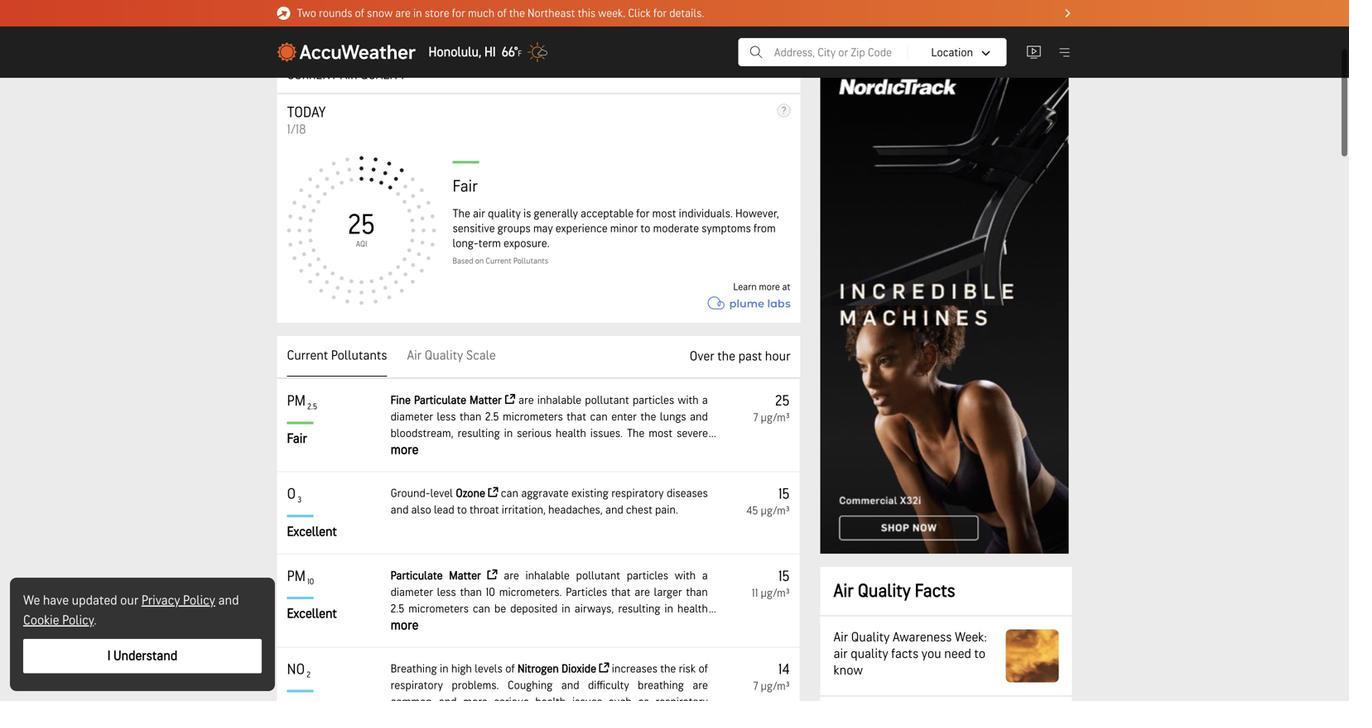 Task type: vqa. For each thing, say whether or not it's contained in the screenshot.
Rain,
no



Task type: locate. For each thing, give the bounding box(es) containing it.
aggravated
[[562, 460, 616, 474], [521, 636, 574, 649]]

matter down scale
[[470, 394, 502, 408]]

less inside the are          inhalable pollutant particles with a diameter less than          2.5 micrometers that can enter the lungs and bloodstream, resulting in serious health issues.          the most severe impacts are on the lungs and heart. exposure can result in coughing or          difficulty breathing, aggravated asthma, and the development of chronic respiratory disease.
[[437, 411, 456, 424]]

1 vertical spatial exposure
[[427, 619, 471, 633]]

pollutant for 15
[[576, 569, 621, 583]]

less down particulate matter link
[[437, 586, 456, 600]]

excellent for pm
[[287, 606, 337, 623]]

a up severe
[[702, 394, 708, 408]]

1 horizontal spatial fair
[[453, 177, 478, 197]]

particulate up bloodstream,
[[414, 394, 466, 408]]

0 vertical spatial 25
[[348, 209, 375, 242]]

quality for air quality awareness week: air quality facts you need to know
[[852, 630, 890, 646]]

0 vertical spatial breathing,
[[507, 460, 555, 474]]

1 vertical spatial inhalable
[[526, 569, 570, 583]]

1 horizontal spatial or
[[442, 460, 452, 474]]

1 pm from the top
[[287, 393, 306, 411]]

than inside the are          inhalable pollutant particles with a diameter less than          2.5 micrometers that can enter the lungs and bloodstream, resulting in serious health issues.          the most severe impacts are on the lungs and heart. exposure can result in coughing or          difficulty breathing, aggravated asthma, and the development of chronic respiratory disease.
[[460, 411, 482, 424]]

quality for air quality facts
[[858, 581, 911, 603]]

45
[[747, 505, 758, 518]]

0 vertical spatial that
[[567, 411, 587, 424]]

the inside the are          inhalable pollutant particles with a diameter less than          2.5 micrometers that can enter the lungs and bloodstream, resulting in serious health issues.          the most severe impacts are on the lungs and heart. exposure can result in coughing or          difficulty breathing, aggravated asthma, and the development of chronic respiratory disease.
[[627, 427, 645, 441]]

air for air quality awareness week: air quality facts you need to know
[[834, 630, 849, 646]]

with up severe
[[678, 394, 699, 408]]

more inside are          inhalable pollutant particles with a diameter less than 10 micrometers.          particles that are larger than 2.5 micrometers can be deposited in airways, resulting in          health issues. exposure can result in eye and throat irritation, coughing or difficulty          breathing, and aggravated asthma. more frequent and excessive exposure can result in more          serious health effects.
[[547, 652, 572, 666]]

resulting inside the are          inhalable pollutant particles with a diameter less than          2.5 micrometers that can enter the lungs and bloodstream, resulting in serious health issues.          the most severe impacts are on the lungs and heart. exposure can result in coughing or          difficulty breathing, aggravated asthma, and the development of chronic respiratory disease.
[[458, 427, 500, 441]]

1 vertical spatial resulting
[[618, 603, 661, 616]]

quality
[[360, 67, 406, 83], [425, 348, 463, 364], [858, 581, 911, 603], [852, 630, 890, 646]]

however,
[[736, 207, 780, 221]]

much
[[468, 6, 495, 20]]

hour
[[766, 349, 791, 365]]

air for air quality scale
[[407, 348, 422, 364]]

breathing, inside the are          inhalable pollutant particles with a diameter less than          2.5 micrometers that can enter the lungs and bloodstream, resulting in serious health issues.          the most severe impacts are on the lungs and heart. exposure can result in coughing or          difficulty breathing, aggravated asthma, and the development of chronic respiratory disease.
[[507, 460, 555, 474]]

impacts
[[391, 444, 429, 458]]

symptoms
[[702, 222, 751, 236]]

3 µg/m³ from the top
[[761, 587, 790, 601]]

the right enter
[[641, 411, 656, 424]]

pm 2.5
[[287, 393, 317, 412]]

1 vertical spatial or
[[391, 636, 401, 649]]

1 vertical spatial most
[[649, 427, 673, 441]]

to down week:
[[975, 647, 986, 663]]

25 inside 25 7 µg/m³
[[776, 393, 790, 411]]

0 vertical spatial air
[[473, 207, 485, 221]]

the up 'sensitive'
[[453, 207, 470, 221]]

1 vertical spatial 25
[[776, 393, 790, 411]]

µg/m³ right 11
[[761, 587, 790, 601]]

high
[[452, 663, 472, 676]]

0 horizontal spatial that
[[567, 411, 587, 424]]

0 vertical spatial pm
[[287, 393, 306, 411]]

Address, City or Zip Code text field
[[775, 46, 974, 59]]

resulting
[[458, 427, 500, 441], [618, 603, 661, 616]]

0 horizontal spatial respiratory
[[391, 679, 443, 693]]

1 vertical spatial pm
[[287, 568, 306, 586]]

of right the much
[[497, 6, 507, 20]]

air up the know
[[834, 647, 848, 663]]

for up the minor
[[637, 207, 650, 221]]

0 horizontal spatial pollutants
[[331, 348, 387, 364]]

fine particulate matter
[[391, 394, 505, 408]]

may
[[533, 222, 553, 236]]

than
[[460, 411, 482, 424], [460, 586, 482, 600], [686, 586, 708, 600]]

1 horizontal spatial for
[[637, 207, 650, 221]]

a for 25
[[702, 394, 708, 408]]

2 15 from the top
[[779, 568, 790, 586]]

2 less from the top
[[437, 586, 456, 600]]

0 horizontal spatial 2.5
[[307, 402, 317, 412]]

1 vertical spatial air
[[834, 647, 848, 663]]

1 vertical spatial pollutant
[[576, 569, 621, 583]]

4 µg/m³ from the top
[[761, 680, 790, 694]]

0 vertical spatial the
[[453, 207, 470, 221]]

µg/m³ inside 25 7 µg/m³
[[761, 411, 790, 425]]

diameter inside are          inhalable pollutant particles with a diameter less than 10 micrometers.          particles that are larger than 2.5 micrometers can be deposited in airways, resulting in          health issues. exposure can result in eye and throat irritation, coughing or difficulty          breathing, and aggravated asthma. more frequent and excessive exposure can result in more          serious health effects.
[[391, 586, 433, 600]]

0 vertical spatial particles
[[633, 394, 675, 408]]

2 horizontal spatial respiratory
[[612, 487, 664, 501]]

10
[[307, 577, 314, 587], [486, 586, 495, 600]]

serious inside the are          inhalable pollutant particles with a diameter less than          2.5 micrometers that can enter the lungs and bloodstream, resulting in serious health issues.          the most severe impacts are on the lungs and heart. exposure can result in coughing or          difficulty breathing, aggravated asthma, and the development of chronic respiratory disease.
[[517, 427, 552, 441]]

of inside the are          inhalable pollutant particles with a diameter less than          2.5 micrometers that can enter the lungs and bloodstream, resulting in serious health issues.          the most severe impacts are on the lungs and heart. exposure can result in coughing or          difficulty breathing, aggravated asthma, and the development of chronic respiratory disease.
[[456, 477, 465, 491]]

chevron right image
[[1066, 9, 1071, 17]]

1 a from the top
[[702, 394, 708, 408]]

the down enter
[[627, 427, 645, 441]]

current up pm 2.5
[[287, 348, 328, 364]]

the air quality is generally acceptable for most individuals. however, sensitive groups may experience minor to moderate symptoms from long-term exposure. based on current pollutants
[[453, 207, 780, 267]]

current inside the air quality is generally acceptable for most individuals. however, sensitive groups may experience minor to moderate symptoms from long-term exposure. based on current pollutants
[[486, 257, 512, 267]]

particles for 25
[[633, 394, 675, 408]]

the left past
[[718, 349, 736, 365]]

diameter down 'particulate matter'
[[391, 586, 433, 600]]

in left the high
[[440, 663, 449, 676]]

particles inside the are          inhalable pollutant particles with a diameter less than          2.5 micrometers that can enter the lungs and bloodstream, resulting in serious health issues.          the most severe impacts are on the lungs and heart. exposure can result in coughing or          difficulty breathing, aggravated asthma, and the development of chronic respiratory disease.
[[633, 394, 675, 408]]

in down 'particles'
[[562, 603, 571, 616]]

1 vertical spatial to
[[457, 504, 467, 518]]

to right lead
[[457, 504, 467, 518]]

respiratory inside the are          inhalable pollutant particles with a diameter less than          2.5 micrometers that can enter the lungs and bloodstream, resulting in serious health issues.          the most severe impacts are on the lungs and heart. exposure can result in coughing or          difficulty breathing, aggravated asthma, and the development of chronic respiratory disease.
[[506, 477, 559, 491]]

0 vertical spatial current
[[287, 67, 337, 83]]

micrometers down 'particulate matter'
[[409, 603, 469, 616]]

policy
[[183, 593, 215, 609], [62, 613, 94, 629]]

for right store
[[452, 6, 466, 20]]

air up 'sensitive'
[[473, 207, 485, 221]]

0 horizontal spatial air
[[473, 207, 485, 221]]

excellent down 3
[[287, 524, 337, 540]]

can up asthma,
[[641, 444, 658, 458]]

with for 15
[[675, 569, 696, 583]]

1 horizontal spatial quality
[[851, 647, 889, 663]]

in down severe
[[699, 444, 708, 458]]

for
[[452, 6, 466, 20], [654, 6, 667, 20], [637, 207, 650, 221]]

0 horizontal spatial on
[[457, 444, 470, 458]]

0 horizontal spatial micrometers
[[409, 603, 469, 616]]

2 7 from the top
[[754, 680, 758, 694]]

and up severe
[[690, 411, 708, 424]]

1 vertical spatial issues.
[[391, 619, 423, 633]]

0 vertical spatial difficulty
[[459, 460, 500, 474]]

pollutant inside are          inhalable pollutant particles with a diameter less than 10 micrometers.          particles that are larger than 2.5 micrometers can be deposited in airways, resulting in          health issues. exposure can result in eye and throat irritation, coughing or difficulty          breathing, and aggravated asthma. more frequent and excessive exposure can result in more          serious health effects.
[[576, 569, 621, 583]]

serious up aggravate
[[517, 427, 552, 441]]

14 7 µg/m³
[[754, 661, 790, 694]]

we have updated our privacy policy and cookie policy .
[[23, 593, 239, 629]]

matter down lead
[[449, 569, 481, 583]]

know
[[834, 663, 863, 679]]

issues. inside the are          inhalable pollutant particles with a diameter less than          2.5 micrometers that can enter the lungs and bloodstream, resulting in serious health issues.          the most severe impacts are on the lungs and heart. exposure can result in coughing or          difficulty breathing, aggravated asthma, and the development of chronic respiratory disease.
[[591, 427, 623, 441]]

to inside the air quality awareness week: air quality facts you need to know
[[975, 647, 986, 663]]

on right based
[[475, 257, 484, 267]]

hamburger image
[[1058, 45, 1073, 60]]

that inside the are          inhalable pollutant particles with a diameter less than          2.5 micrometers that can enter the lungs and bloodstream, resulting in serious health issues.          the most severe impacts are on the lungs and heart. exposure can result in coughing or          difficulty breathing, aggravated asthma, and the development of chronic respiratory disease.
[[567, 411, 587, 424]]

risk
[[679, 663, 696, 676]]

irritation, down aggravate
[[502, 504, 546, 518]]

plumb labs logo image
[[708, 297, 791, 310]]

throat down ozone link at the left bottom
[[470, 504, 499, 518]]

from
[[754, 222, 776, 236]]

diameter for 15
[[391, 586, 433, 600]]

less
[[437, 411, 456, 424], [437, 586, 456, 600]]

0 vertical spatial resulting
[[458, 427, 500, 441]]

with inside are          inhalable pollutant particles with a diameter less than 10 micrometers.          particles that are larger than 2.5 micrometers can be deposited in airways, resulting in          health issues. exposure can result in eye and throat irritation, coughing or difficulty          breathing, and aggravated asthma. more frequent and excessive exposure can result in more          serious health effects.
[[675, 569, 696, 583]]

a inside the are          inhalable pollutant particles with a diameter less than          2.5 micrometers that can enter the lungs and bloodstream, resulting in serious health issues.          the most severe impacts are on the lungs and heart. exposure can result in coughing or          difficulty breathing, aggravated asthma, and the development of chronic respiratory disease.
[[702, 394, 708, 408]]

1 horizontal spatial 2.5
[[391, 603, 404, 616]]

irritation, up more
[[616, 619, 660, 633]]

2 a from the top
[[702, 569, 708, 583]]

can left enter
[[590, 411, 608, 424]]

current for current pollutants
[[287, 67, 337, 83]]

0 vertical spatial or
[[442, 460, 452, 474]]

2.5
[[307, 402, 317, 412], [485, 411, 499, 424], [391, 603, 404, 616]]

less inside are          inhalable pollutant particles with a diameter less than 10 micrometers.          particles that are larger than 2.5 micrometers can be deposited in airways, resulting in          health issues. exposure can result in eye and throat irritation, coughing or difficulty          breathing, and aggravated asthma. more frequent and excessive exposure can result in more          serious health effects.
[[437, 586, 456, 600]]

current for pm
[[287, 348, 328, 364]]

less for 25
[[437, 411, 456, 424]]

quality inside the air quality awareness week: air quality facts you need to know
[[852, 630, 890, 646]]

1 vertical spatial that
[[611, 586, 631, 600]]

quality inside the air quality is generally acceptable for most individuals. however, sensitive groups may experience minor to moderate symptoms from long-term exposure. based on current pollutants
[[488, 207, 521, 221]]

15 for o
[[779, 486, 790, 504]]

are inside increases the risk of respiratory problems. coughing and difficulty breathing are common and          more serious health issues such as respirato
[[693, 679, 708, 693]]

the
[[453, 207, 470, 221], [627, 427, 645, 441]]

for inside the air quality is generally acceptable for most individuals. however, sensitive groups may experience minor to moderate symptoms from long-term exposure. based on current pollutants
[[637, 207, 650, 221]]

inhalable inside are          inhalable pollutant particles with a diameter less than 10 micrometers.          particles that are larger than 2.5 micrometers can be deposited in airways, resulting in          health issues. exposure can result in eye and throat irritation, coughing or difficulty          breathing, and aggravated asthma. more frequent and excessive exposure can result in more          serious health effects.
[[526, 569, 570, 583]]

o 3
[[287, 486, 302, 505]]

or up the "level"
[[442, 460, 452, 474]]

1 vertical spatial particulate
[[391, 569, 443, 583]]

0 vertical spatial policy
[[183, 593, 215, 609]]

of right risk
[[699, 663, 708, 676]]

nitrogen
[[518, 663, 559, 676]]

for right click
[[654, 6, 667, 20]]

2 horizontal spatial to
[[975, 647, 986, 663]]

quality up the know
[[852, 630, 890, 646]]

0 horizontal spatial breathing,
[[448, 636, 497, 649]]

in
[[413, 6, 422, 20], [504, 427, 513, 441], [699, 444, 708, 458], [562, 603, 571, 616], [665, 603, 674, 616], [528, 619, 536, 633], [536, 652, 545, 666], [440, 663, 449, 676]]

2 diameter from the top
[[391, 586, 433, 600]]

7 inside 14 7 μg/m³
[[754, 680, 758, 694]]

and right privacy policy link
[[218, 593, 239, 609]]

micrometers
[[503, 411, 563, 424], [409, 603, 469, 616]]

pollutants
[[514, 257, 549, 267], [331, 348, 387, 364]]

10 inside are          inhalable pollutant particles with a diameter less than 10 micrometers.          particles that are larger than 2.5 micrometers can be deposited in airways, resulting in          health issues. exposure can result in eye and throat irritation, coughing or difficulty          breathing, and aggravated asthma. more frequent and excessive exposure can result in more          serious health effects.
[[486, 586, 495, 600]]

2 vertical spatial to
[[975, 647, 986, 663]]

northeast
[[528, 6, 575, 20]]

location
[[932, 46, 974, 59]]

0 horizontal spatial issues.
[[391, 619, 423, 633]]

quality left scale
[[425, 348, 463, 364]]

0 vertical spatial micrometers
[[503, 411, 563, 424]]

are down risk
[[693, 679, 708, 693]]

1 horizontal spatial the
[[627, 427, 645, 441]]

0 vertical spatial excellent
[[287, 524, 337, 540]]

2 horizontal spatial 2.5
[[485, 411, 499, 424]]

0 vertical spatial a
[[702, 394, 708, 408]]

are left larger
[[635, 586, 650, 600]]

air right 15 11 µg/m³
[[834, 581, 854, 603]]

breathing, up aggravate
[[507, 460, 555, 474]]

difficulty up excessive
[[404, 636, 445, 649]]

particles up larger
[[627, 569, 669, 583]]

are right snow
[[395, 6, 411, 20]]

aggravated inside the are          inhalable pollutant particles with a diameter less than          2.5 micrometers that can enter the lungs and bloodstream, resulting in serious health issues.          the most severe impacts are on the lungs and heart. exposure can result in coughing or          difficulty breathing, aggravated asthma, and the development of chronic respiratory disease.
[[562, 460, 616, 474]]

1 vertical spatial aggravated
[[521, 636, 574, 649]]

1 horizontal spatial micrometers
[[503, 411, 563, 424]]

µg/m³ inside 14 7 μg/m³
[[761, 680, 790, 694]]

15 for pm
[[779, 568, 790, 586]]

pollutant inside the are          inhalable pollutant particles with a diameter less than          2.5 micrometers that can enter the lungs and bloodstream, resulting in serious health issues.          the most severe impacts are on the lungs and heart. exposure can result in coughing or          difficulty breathing, aggravated asthma, and the development of chronic respiratory disease.
[[585, 394, 629, 408]]

0 vertical spatial on
[[475, 257, 484, 267]]

coughing up frequent
[[664, 619, 708, 633]]

2 vertical spatial serious
[[494, 696, 529, 702]]

with up larger
[[675, 569, 696, 583]]

1 less from the top
[[437, 411, 456, 424]]

1 vertical spatial particles
[[627, 569, 669, 583]]

0 horizontal spatial exposure
[[427, 619, 471, 633]]

lead
[[434, 504, 455, 518]]

such
[[609, 696, 632, 702]]

15 inside 15 11 µg/m³
[[779, 568, 790, 586]]

1 excellent from the top
[[287, 524, 337, 540]]

result down be
[[496, 619, 524, 633]]

are down bloodstream,
[[435, 444, 451, 458]]

breaking news image
[[277, 7, 290, 20]]

respiratory up chest
[[612, 487, 664, 501]]

1 vertical spatial breathing,
[[448, 636, 497, 649]]

1 horizontal spatial resulting
[[618, 603, 661, 616]]

respiratory right chronic
[[506, 477, 559, 491]]

current
[[287, 67, 337, 83], [486, 257, 512, 267], [287, 348, 328, 364]]

most inside the air quality is generally acceptable for most individuals. however, sensitive groups may experience minor to moderate symptoms from long-term exposure. based on current pollutants
[[653, 207, 677, 221]]

µg/m³ down 14
[[761, 680, 790, 694]]

0 vertical spatial coughing
[[391, 460, 435, 474]]

1 vertical spatial micrometers
[[409, 603, 469, 616]]

tooltip image
[[778, 104, 791, 117]]

headaches,
[[549, 504, 603, 518]]

sensitive
[[453, 222, 495, 236]]

we
[[23, 593, 40, 609]]

1 vertical spatial difficulty
[[404, 636, 445, 649]]

0 vertical spatial serious
[[517, 427, 552, 441]]

to right the minor
[[641, 222, 651, 236]]

exposure up asthma,
[[591, 444, 634, 458]]

pm inside pm 2.5
[[287, 393, 306, 411]]

most up moderate
[[653, 207, 677, 221]]

the inside increases the risk of respiratory problems. coughing and difficulty breathing are common and          more serious health issues such as respirato
[[661, 663, 676, 676]]

particles
[[633, 394, 675, 408], [627, 569, 669, 583]]

less for 15
[[437, 586, 456, 600]]

pollutant
[[585, 394, 629, 408], [576, 569, 621, 583]]

0 vertical spatial less
[[437, 411, 456, 424]]

or inside the are          inhalable pollutant particles with a diameter less than          2.5 micrometers that can enter the lungs and bloodstream, resulting in serious health issues.          the most severe impacts are on the lungs and heart. exposure can result in coughing or          difficulty breathing, aggravated asthma, and the development of chronic respiratory disease.
[[442, 460, 452, 474]]

to inside can aggravate existing respiratory          diseases and also lead to throat irritation, headaches, and chest pain.
[[457, 504, 467, 518]]

1 15 from the top
[[779, 486, 790, 504]]

are inside two rounds of snow are in store for much of the northeast this week. click for details. link
[[395, 6, 411, 20]]

0 horizontal spatial irritation,
[[502, 504, 546, 518]]

bloodstream,
[[391, 427, 454, 441]]

severe
[[677, 427, 708, 441]]

air
[[340, 67, 357, 83], [407, 348, 422, 364], [834, 581, 854, 603], [834, 630, 849, 646]]

of inside increases the risk of respiratory problems. coughing and difficulty breathing are common and          more serious health issues such as respirato
[[699, 663, 708, 676]]

1 vertical spatial advertisement element
[[821, 57, 1069, 554]]

air inside the air quality awareness week: air quality facts you need to know
[[834, 630, 849, 646]]

pm for 15
[[287, 568, 306, 586]]

2 excellent from the top
[[287, 606, 337, 623]]

with inside the are          inhalable pollutant particles with a diameter less than          2.5 micrometers that can enter the lungs and bloodstream, resulting in serious health issues.          the most severe impacts are on the lungs and heart. exposure can result in coughing or          difficulty breathing, aggravated asthma, and the development of chronic respiratory disease.
[[678, 394, 699, 408]]

inhalable up heart.
[[538, 394, 582, 408]]

air
[[473, 207, 485, 221], [834, 647, 848, 663]]

micrometers inside are          inhalable pollutant particles with a diameter less than 10 micrometers.          particles that are larger than 2.5 micrometers can be deposited in airways, resulting in          health issues. exposure can result in eye and throat irritation, coughing or difficulty          breathing, and aggravated asthma. more frequent and excessive exposure can result in more          serious health effects.
[[409, 603, 469, 616]]

0 vertical spatial most
[[653, 207, 677, 221]]

diameter inside the are          inhalable pollutant particles with a diameter less than          2.5 micrometers that can enter the lungs and bloodstream, resulting in serious health issues.          the most severe impacts are on the lungs and heart. exposure can result in coughing or          difficulty breathing, aggravated asthma, and the development of chronic respiratory disease.
[[391, 411, 433, 424]]

respiratory up common
[[391, 679, 443, 693]]

1 vertical spatial irritation,
[[616, 619, 660, 633]]

2.5 inside pm 2.5
[[307, 402, 317, 412]]

air inside the air quality awareness week: air quality facts you need to know
[[834, 647, 848, 663]]

pm down 3
[[287, 568, 306, 586]]

most inside the are          inhalable pollutant particles with a diameter less than          2.5 micrometers that can enter the lungs and bloodstream, resulting in serious health issues.          the most severe impacts are on the lungs and heart. exposure can result in coughing or          difficulty breathing, aggravated asthma, and the development of chronic respiratory disease.
[[649, 427, 673, 441]]

based
[[453, 257, 474, 267]]

the up the breathing
[[661, 663, 676, 676]]

1 7 from the top
[[754, 411, 758, 425]]

0 horizontal spatial fair
[[287, 431, 307, 447]]

with for 25
[[678, 394, 699, 408]]

the
[[509, 6, 525, 20], [718, 349, 736, 365], [641, 411, 656, 424], [476, 444, 492, 458], [693, 460, 708, 474], [661, 663, 676, 676]]

2 horizontal spatial difficulty
[[588, 679, 629, 693]]

2 µg/m³ from the top
[[761, 505, 790, 518]]

result inside the are          inhalable pollutant particles with a diameter less than          2.5 micrometers that can enter the lungs and bloodstream, resulting in serious health issues.          the most severe impacts are on the lungs and heart. exposure can result in coughing or          difficulty breathing, aggravated asthma, and the development of chronic respiratory disease.
[[665, 444, 693, 458]]

1 horizontal spatial pollutants
[[514, 257, 549, 267]]

1 vertical spatial diameter
[[391, 586, 433, 600]]

increases
[[612, 663, 658, 676]]

2 pm from the top
[[287, 568, 306, 586]]

1 vertical spatial with
[[675, 569, 696, 583]]

resulting down fine particulate matter link
[[458, 427, 500, 441]]

25
[[348, 209, 375, 242], [776, 393, 790, 411]]

can right ozone link at the left bottom
[[501, 487, 519, 501]]

particles
[[566, 586, 607, 600]]

excellent
[[287, 524, 337, 540], [287, 606, 337, 623]]

1 horizontal spatial that
[[611, 586, 631, 600]]

current up the today
[[287, 67, 337, 83]]

2 horizontal spatial for
[[654, 6, 667, 20]]

coughing
[[391, 460, 435, 474], [664, 619, 708, 633]]

0 vertical spatial fair
[[453, 177, 478, 197]]

irritation,
[[502, 504, 546, 518], [616, 619, 660, 633]]

pm inside "pm 10"
[[287, 568, 306, 586]]

1 vertical spatial throat
[[583, 619, 612, 633]]

learn
[[734, 281, 757, 293]]

effects.
[[645, 652, 680, 666]]

fair up 'sensitive'
[[453, 177, 478, 197]]

particles inside are          inhalable pollutant particles with a diameter less than 10 micrometers.          particles that are larger than 2.5 micrometers can be deposited in airways, resulting in          health issues. exposure can result in eye and throat irritation, coughing or difficulty          breathing, and aggravated asthma. more frequent and excessive exposure can result in more          serious health effects.
[[627, 569, 669, 583]]

25 for 25 aqi
[[348, 209, 375, 242]]

policy right privacy
[[183, 593, 215, 609]]

µg/m³ inside the 15 45 µg/m³
[[761, 505, 790, 518]]

quality inside the air quality awareness week: air quality facts you need to know
[[851, 647, 889, 663]]

less down fine particulate matter
[[437, 411, 456, 424]]

on up chronic
[[457, 444, 470, 458]]

coughing inside are          inhalable pollutant particles with a diameter less than 10 micrometers.          particles that are larger than 2.5 micrometers can be deposited in airways, resulting in          health issues. exposure can result in eye and throat irritation, coughing or difficulty          breathing, and aggravated asthma. more frequent and excessive exposure can result in more          serious health effects.
[[664, 619, 708, 633]]

fair
[[453, 177, 478, 197], [287, 431, 307, 447]]

problems.
[[452, 679, 499, 693]]

cookie policy link
[[23, 613, 94, 629]]

serious inside are          inhalable pollutant particles with a diameter less than 10 micrometers.          particles that are larger than 2.5 micrometers can be deposited in airways, resulting in          health issues. exposure can result in eye and throat irritation, coughing or difficulty          breathing, and aggravated asthma. more frequent and excessive exposure can result in more          serious health effects.
[[574, 652, 609, 666]]

inhalable up micrometers.
[[526, 569, 570, 583]]

development
[[391, 477, 453, 491]]

current down term
[[486, 257, 512, 267]]

0 vertical spatial with
[[678, 394, 699, 408]]

current pollutants
[[287, 348, 387, 364]]

10 inside "pm 10"
[[307, 577, 314, 587]]

µg/m³ right "45"
[[761, 505, 790, 518]]

this
[[578, 6, 596, 20]]

1 vertical spatial quality
[[851, 647, 889, 663]]

0 horizontal spatial the
[[453, 207, 470, 221]]

66°
[[502, 44, 518, 60]]

than down particulate matter link
[[460, 586, 482, 600]]

and right eye
[[561, 619, 579, 633]]

the left northeast
[[509, 6, 525, 20]]

fair down pm 2.5
[[287, 431, 307, 447]]

µg/m³ inside 15 11 µg/m³
[[761, 587, 790, 601]]

1 horizontal spatial irritation,
[[616, 619, 660, 633]]

2 vertical spatial difficulty
[[588, 679, 629, 693]]

particulate down also
[[391, 569, 443, 583]]

1 horizontal spatial exposure
[[591, 444, 634, 458]]

1 diameter from the top
[[391, 411, 433, 424]]

.
[[94, 613, 97, 629]]

0 vertical spatial irritation,
[[502, 504, 546, 518]]

dioxide
[[562, 663, 597, 676]]

a inside are          inhalable pollutant particles with a diameter less than 10 micrometers.          particles that are larger than 2.5 micrometers can be deposited in airways, resulting in          health issues. exposure can result in eye and throat irritation, coughing or difficulty          breathing, and aggravated asthma. more frequent and excessive exposure can result in more          serious health effects.
[[702, 569, 708, 583]]

diameter up bloodstream,
[[391, 411, 433, 424]]

or up excessive
[[391, 636, 401, 649]]

that
[[567, 411, 587, 424], [611, 586, 631, 600]]

0 horizontal spatial resulting
[[458, 427, 500, 441]]

1 horizontal spatial breathing,
[[507, 460, 555, 474]]

1 horizontal spatial issues.
[[591, 427, 623, 441]]

0 vertical spatial to
[[641, 222, 651, 236]]

inhalable inside the are          inhalable pollutant particles with a diameter less than          2.5 micrometers that can enter the lungs and bloodstream, resulting in serious health issues.          the most severe impacts are on the lungs and heart. exposure can result in coughing or          difficulty breathing, aggravated asthma, and the development of chronic respiratory disease.
[[538, 394, 582, 408]]

1 vertical spatial coughing
[[664, 619, 708, 633]]

health inside the are          inhalable pollutant particles with a diameter less than          2.5 micrometers that can enter the lungs and bloodstream, resulting in serious health issues.          the most severe impacts are on the lungs and heart. exposure can result in coughing or          difficulty breathing, aggravated asthma, and the development of chronic respiratory disease.
[[556, 427, 586, 441]]

1 horizontal spatial on
[[475, 257, 484, 267]]

honolulu,
[[429, 44, 482, 60]]

0 horizontal spatial difficulty
[[404, 636, 445, 649]]

1 vertical spatial current
[[486, 257, 512, 267]]

and
[[690, 411, 708, 424], [531, 444, 549, 458], [668, 460, 686, 474], [391, 504, 409, 518], [606, 504, 624, 518], [218, 593, 239, 609], [561, 619, 579, 633], [500, 636, 518, 649], [690, 636, 708, 649], [562, 679, 580, 693], [439, 696, 457, 702]]

0 horizontal spatial 10
[[307, 577, 314, 587]]

generally
[[534, 207, 578, 221]]

15 inside the 15 45 µg/m³
[[779, 486, 790, 504]]

more
[[759, 281, 780, 293], [391, 443, 419, 459], [391, 618, 419, 634], [547, 652, 572, 666], [463, 696, 488, 702]]

understand
[[114, 649, 177, 665]]

the up chronic
[[476, 444, 492, 458]]

0 horizontal spatial lungs
[[499, 444, 525, 458]]

can up exposure
[[475, 619, 492, 633]]

0 horizontal spatial throat
[[470, 504, 499, 518]]

of
[[355, 6, 364, 20], [497, 6, 507, 20], [456, 477, 465, 491], [506, 663, 515, 676], [699, 663, 708, 676]]

2.5 down fine particulate matter link
[[485, 411, 499, 424]]

1 vertical spatial serious
[[574, 652, 609, 666]]

quality up groups on the top left
[[488, 207, 521, 221]]

pm down current pollutants
[[287, 393, 306, 411]]

diameter for 25
[[391, 411, 433, 424]]

0 horizontal spatial to
[[457, 504, 467, 518]]

14
[[779, 661, 790, 679]]

1 µg/m³ from the top
[[761, 411, 790, 425]]

health down coughing
[[536, 696, 566, 702]]

advertisement element
[[273, 0, 1077, 31], [821, 57, 1069, 554]]

over the past hour
[[690, 349, 791, 365]]

most left severe
[[649, 427, 673, 441]]

heart.
[[556, 444, 584, 458]]

7 inside 25 7 µg/m³
[[754, 411, 758, 425]]

throat inside are          inhalable pollutant particles with a diameter less than 10 micrometers.          particles that are larger than 2.5 micrometers can be deposited in airways, resulting in          health issues. exposure can result in eye and throat irritation, coughing or difficulty          breathing, and aggravated asthma. more frequent and excessive exposure can result in more          serious health effects.
[[583, 619, 612, 633]]

0 vertical spatial issues.
[[591, 427, 623, 441]]

1 horizontal spatial difficulty
[[459, 460, 500, 474]]

throat
[[470, 504, 499, 518], [583, 619, 612, 633]]

to inside the air quality is generally acceptable for most individuals. however, sensitive groups may experience minor to moderate symptoms from long-term exposure. based on current pollutants
[[641, 222, 651, 236]]

than right larger
[[686, 586, 708, 600]]

1 horizontal spatial 10
[[486, 586, 495, 600]]

15 45 µg/m³
[[747, 486, 790, 518]]

honolulu, hi 66° f
[[429, 44, 522, 60]]

issues. down enter
[[591, 427, 623, 441]]

pollutant up 'particles'
[[576, 569, 621, 583]]

pm for 25
[[287, 393, 306, 411]]

asthma,
[[623, 460, 661, 474]]

ground-level
[[391, 487, 456, 501]]



Task type: describe. For each thing, give the bounding box(es) containing it.
7 for 25
[[754, 411, 758, 425]]

a for 15
[[702, 569, 708, 583]]

more inside increases the risk of respiratory problems. coughing and difficulty breathing are common and          more serious health issues such as respirato
[[463, 696, 488, 702]]

excessive
[[391, 652, 436, 666]]

or inside are          inhalable pollutant particles with a diameter less than 10 micrometers.          particles that are larger than 2.5 micrometers can be deposited in airways, resulting in          health issues. exposure can result in eye and throat irritation, coughing or difficulty          breathing, and aggravated asthma. more frequent and excessive exposure can result in more          serious health effects.
[[391, 636, 401, 649]]

have
[[43, 593, 69, 609]]

15 11 µg/m³
[[752, 568, 790, 601]]

and inside we have updated our privacy policy and cookie policy .
[[218, 593, 239, 609]]

respiratory inside increases the risk of respiratory problems. coughing and difficulty breathing are common and          more serious health issues such as respirato
[[391, 679, 443, 693]]

updated
[[72, 593, 117, 609]]

two rounds of snow are in store for much of the northeast this week. click for details.
[[297, 6, 705, 20]]

today
[[287, 104, 326, 122]]

enter
[[612, 411, 637, 424]]

click
[[628, 6, 651, 20]]

11
[[752, 587, 758, 601]]

inhalable for 25
[[538, 394, 582, 408]]

fine particulate matter link
[[391, 394, 515, 408]]

of left snow
[[355, 6, 364, 20]]

health down more
[[612, 652, 642, 666]]

chevron down image
[[982, 51, 991, 56]]

hi
[[485, 44, 496, 60]]

privacy policy link
[[142, 593, 215, 609]]

can inside can aggravate existing respiratory          diseases and also lead to throat irritation, headaches, and chest pain.
[[501, 487, 519, 501]]

0 vertical spatial particulate
[[414, 394, 466, 408]]

increases the risk of respiratory problems. coughing and difficulty breathing are common and          more serious health issues such as respirato
[[391, 663, 708, 702]]

excellent for o
[[287, 524, 337, 540]]

aggravated inside are          inhalable pollutant particles with a diameter less than 10 micrometers.          particles that are larger than 2.5 micrometers can be deposited in airways, resulting in          health issues. exposure can result in eye and throat irritation, coughing or difficulty          breathing, and aggravated asthma. more frequent and excessive exposure can result in more          serious health effects.
[[521, 636, 574, 649]]

air inside the air quality is generally acceptable for most individuals. however, sensitive groups may experience minor to moderate symptoms from long-term exposure. based on current pollutants
[[473, 207, 485, 221]]

deposited
[[510, 603, 558, 616]]

in up coughing
[[536, 652, 545, 666]]

irritation, inside are          inhalable pollutant particles with a diameter less than 10 micrometers.          particles that are larger than 2.5 micrometers can be deposited in airways, resulting in          health issues. exposure can result in eye and throat irritation, coughing or difficulty          breathing, and aggravated asthma. more frequent and excessive exposure can result in more          serious health effects.
[[616, 619, 660, 633]]

that inside are          inhalable pollutant particles with a diameter less than 10 micrometers.          particles that are larger than 2.5 micrometers can be deposited in airways, resulting in          health issues. exposure can result in eye and throat irritation, coughing or difficulty          breathing, and aggravated asthma. more frequent and excessive exposure can result in more          serious health effects.
[[611, 586, 631, 600]]

µg/m³ for 15 11 µg/m³
[[761, 587, 790, 601]]

2.5 inside are          inhalable pollutant particles with a diameter less than 10 micrometers.          particles that are larger than 2.5 micrometers can be deposited in airways, resulting in          health issues. exposure can result in eye and throat irritation, coughing or difficulty          breathing, and aggravated asthma. more frequent and excessive exposure can result in more          serious health effects.
[[391, 603, 404, 616]]

and left chest
[[606, 504, 624, 518]]

quality for air quality scale
[[425, 348, 463, 364]]

25 for 25 7 µg/m³
[[776, 393, 790, 411]]

facts
[[915, 581, 956, 603]]

µg/m³ for 15 45 µg/m³
[[761, 505, 790, 518]]

learn more at
[[734, 281, 791, 293]]

of right levels
[[506, 663, 515, 676]]

exposure inside the are          inhalable pollutant particles with a diameter less than          2.5 micrometers that can enter the lungs and bloodstream, resulting in serious health issues.          the most severe impacts are on the lungs and heart. exposure can result in coughing or          difficulty breathing, aggravated asthma, and the development of chronic respiratory disease.
[[591, 444, 634, 458]]

today 1/18
[[287, 104, 326, 138]]

resulting inside are          inhalable pollutant particles with a diameter less than 10 micrometers.          particles that are larger than 2.5 micrometers can be deposited in airways, resulting in          health issues. exposure can result in eye and throat irritation, coughing or difficulty          breathing, and aggravated asthma. more frequent and excessive exposure can result in more          serious health effects.
[[618, 603, 661, 616]]

existing
[[572, 487, 609, 501]]

asthma.
[[578, 636, 616, 649]]

than for 25
[[460, 411, 482, 424]]

acceptable
[[581, 207, 634, 221]]

on inside the air quality is generally acceptable for most individuals. however, sensitive groups may experience minor to moderate symptoms from long-term exposure. based on current pollutants
[[475, 257, 484, 267]]

chronic
[[468, 477, 504, 491]]

cookie
[[23, 613, 59, 629]]

25 aqi
[[348, 209, 375, 249]]

micrometers inside the are          inhalable pollutant particles with a diameter less than          2.5 micrometers that can enter the lungs and bloodstream, resulting in serious health issues.          the most severe impacts are on the lungs and heart. exposure can result in coughing or          difficulty breathing, aggravated asthma, and the development of chronic respiratory disease.
[[503, 411, 563, 424]]

difficulty inside the are          inhalable pollutant particles with a diameter less than          2.5 micrometers that can enter the lungs and bloodstream, resulting in serious health issues.          the most severe impacts are on the lungs and heart. exposure can result in coughing or          difficulty breathing, aggravated asthma, and the development of chronic respiratory disease.
[[459, 460, 500, 474]]

pollutant for 25
[[585, 394, 629, 408]]

minor
[[610, 222, 638, 236]]

search image
[[749, 42, 765, 62]]

1 vertical spatial pollutants
[[331, 348, 387, 364]]

two
[[297, 6, 316, 20]]

rounds
[[319, 6, 352, 20]]

coughing
[[508, 679, 553, 693]]

ozone
[[456, 487, 488, 501]]

0 vertical spatial matter
[[470, 394, 502, 408]]

µg/m³ for 25 7 µg/m³
[[761, 411, 790, 425]]

breathing
[[638, 679, 684, 693]]

eye
[[540, 619, 557, 633]]

in down larger
[[665, 603, 674, 616]]

health down larger
[[678, 603, 708, 616]]

and left heart.
[[531, 444, 549, 458]]

and down the nitrogen dioxide link
[[562, 679, 580, 693]]

difficulty inside are          inhalable pollutant particles with a diameter less than 10 micrometers.          particles that are larger than 2.5 micrometers can be deposited in airways, resulting in          health issues. exposure can result in eye and throat irritation, coughing or difficulty          breathing, and aggravated asthma. more frequent and excessive exposure can result in more          serious health effects.
[[404, 636, 445, 649]]

our
[[120, 593, 139, 609]]

awareness
[[893, 630, 952, 646]]

issues. inside are          inhalable pollutant particles with a diameter less than 10 micrometers.          particles that are larger than 2.5 micrometers can be deposited in airways, resulting in          health issues. exposure can result in eye and throat irritation, coughing or difficulty          breathing, and aggravated asthma. more frequent and excessive exposure can result in more          serious health effects.
[[391, 619, 423, 633]]

25 7 µg/m³
[[754, 393, 790, 425]]

i
[[108, 649, 111, 665]]

0 horizontal spatial for
[[452, 6, 466, 20]]

throat inside can aggravate existing respiratory          diseases and also lead to throat irritation, headaches, and chest pain.
[[470, 504, 499, 518]]

1 horizontal spatial lungs
[[660, 411, 686, 424]]

µg/m³ for 14 7 µg/m³
[[761, 680, 790, 694]]

at
[[782, 281, 791, 293]]

ozone link
[[456, 487, 498, 501]]

are right fine particulate matter link
[[519, 394, 534, 408]]

exposure
[[439, 652, 483, 666]]

in left store
[[413, 6, 422, 20]]

2.5 inside the are          inhalable pollutant particles with a diameter less than          2.5 micrometers that can enter the lungs and bloodstream, resulting in serious health issues.          the most severe impacts are on the lungs and heart. exposure can result in coughing or          difficulty breathing, aggravated asthma, and the development of chronic respiratory disease.
[[485, 411, 499, 424]]

in left eye
[[528, 619, 536, 633]]

2 vertical spatial result
[[505, 652, 533, 666]]

the up diseases
[[693, 460, 708, 474]]

also
[[411, 504, 432, 518]]

1 vertical spatial policy
[[62, 613, 94, 629]]

on inside the are          inhalable pollutant particles with a diameter less than          2.5 micrometers that can enter the lungs and bloodstream, resulting in serious health issues.          the most severe impacts are on the lungs and heart. exposure can result in coughing or          difficulty breathing, aggravated asthma, and the development of chronic respiratory disease.
[[457, 444, 470, 458]]

snow
[[367, 6, 393, 20]]

and up risk
[[690, 636, 708, 649]]

breathing, inside are          inhalable pollutant particles with a diameter less than 10 micrometers.          particles that are larger than 2.5 micrometers can be deposited in airways, resulting in          health issues. exposure can result in eye and throat irritation, coughing or difficulty          breathing, and aggravated asthma. more frequent and excessive exposure can result in more          serious health effects.
[[448, 636, 497, 649]]

the inside the air quality is generally acceptable for most individuals. however, sensitive groups may experience minor to moderate symptoms from long-term exposure. based on current pollutants
[[453, 207, 470, 221]]

can aggravate existing respiratory          diseases and also lead to throat irritation, headaches, and chest pain.
[[391, 487, 708, 518]]

experience
[[556, 222, 608, 236]]

quality down snow
[[360, 67, 406, 83]]

term
[[479, 237, 501, 251]]

pollutants inside the air quality is generally acceptable for most individuals. however, sensitive groups may experience minor to moderate symptoms from long-term exposure. based on current pollutants
[[514, 257, 549, 267]]

air quality awareness week: air quality facts you need to know link
[[821, 617, 1073, 697]]

can left be
[[473, 603, 491, 616]]

serious inside increases the risk of respiratory problems. coughing and difficulty breathing are common and          more serious health issues such as respirato
[[494, 696, 529, 702]]

particles for 15
[[627, 569, 669, 583]]

groups
[[498, 222, 531, 236]]

and down 'breathing in high levels of'
[[439, 696, 457, 702]]

coughing inside the are          inhalable pollutant particles with a diameter less than          2.5 micrometers that can enter the lungs and bloodstream, resulting in serious health issues.          the most severe impacts are on the lungs and heart. exposure can result in coughing or          difficulty breathing, aggravated asthma, and the development of chronic respiratory disease.
[[391, 460, 435, 474]]

air for air quality facts
[[834, 581, 854, 603]]

micrometers.
[[499, 586, 562, 600]]

need
[[945, 647, 972, 663]]

than for 15
[[460, 586, 482, 600]]

scale
[[466, 348, 496, 364]]

f
[[518, 49, 522, 59]]

larger
[[654, 586, 682, 600]]

and up levels
[[500, 636, 518, 649]]

1 vertical spatial fair
[[287, 431, 307, 447]]

in down fine particulate matter link
[[504, 427, 513, 441]]

breathing in high levels of
[[391, 663, 518, 676]]

inhalable for 15
[[526, 569, 570, 583]]

two rounds of snow are in store for much of the northeast this week. click for details. link
[[277, 0, 1073, 27]]

chest
[[626, 504, 653, 518]]

is
[[524, 207, 531, 221]]

and down ground-
[[391, 504, 409, 518]]

particulate matter link
[[391, 569, 498, 583]]

7 for 14
[[754, 680, 758, 694]]

air down rounds at the left of the page
[[340, 67, 357, 83]]

are          inhalable pollutant particles with a diameter less than 10 micrometers.          particles that are larger than 2.5 micrometers can be deposited in airways, resulting in          health issues. exposure can result in eye and throat irritation, coughing or difficulty          breathing, and aggravated asthma. more frequent and excessive exposure can result in more          serious health effects.
[[391, 569, 708, 666]]

privacy
[[142, 593, 180, 609]]

1 vertical spatial result
[[496, 619, 524, 633]]

disease.
[[561, 477, 600, 491]]

1 vertical spatial lungs
[[499, 444, 525, 458]]

difficulty inside increases the risk of respiratory problems. coughing and difficulty breathing are common and          more serious health issues such as respirato
[[588, 679, 629, 693]]

learn more at link
[[708, 281, 791, 310]]

respiratory inside can aggravate existing respiratory          diseases and also lead to throat irritation, headaches, and chest pain.
[[612, 487, 664, 501]]

fine
[[391, 394, 411, 408]]

irritation, inside can aggravate existing respiratory          diseases and also lead to throat irritation, headaches, and chest pain.
[[502, 504, 546, 518]]

can up problems.
[[485, 652, 503, 666]]

health inside increases the risk of respiratory problems. coughing and difficulty breathing are common and          more serious health issues such as respirato
[[536, 696, 566, 702]]

and up diseases
[[668, 460, 686, 474]]

3
[[298, 495, 302, 505]]

as
[[638, 696, 649, 702]]

pain.
[[655, 504, 679, 518]]

be
[[495, 603, 506, 616]]

over
[[690, 349, 715, 365]]

are up micrometers.
[[504, 569, 519, 583]]

common
[[391, 696, 432, 702]]

pm 10
[[287, 568, 314, 587]]

air quality scale
[[407, 348, 496, 364]]

exposure inside are          inhalable pollutant particles with a diameter less than 10 micrometers.          particles that are larger than 2.5 micrometers can be deposited in airways, resulting in          health issues. exposure can result in eye and throat irritation, coughing or difficulty          breathing, and aggravated asthma. more frequent and excessive exposure can result in more          serious health effects.
[[427, 619, 471, 633]]

issues
[[572, 696, 602, 702]]

are          inhalable pollutant particles with a diameter less than          2.5 micrometers that can enter the lungs and bloodstream, resulting in serious health issues.          the most severe impacts are on the lungs and heart. exposure can result in coughing or          difficulty breathing, aggravated asthma, and the development of chronic respiratory disease.
[[391, 394, 708, 491]]

aggravate
[[521, 487, 569, 501]]

ground-
[[391, 487, 431, 501]]

0 vertical spatial advertisement element
[[273, 0, 1077, 31]]

1 vertical spatial matter
[[449, 569, 481, 583]]



